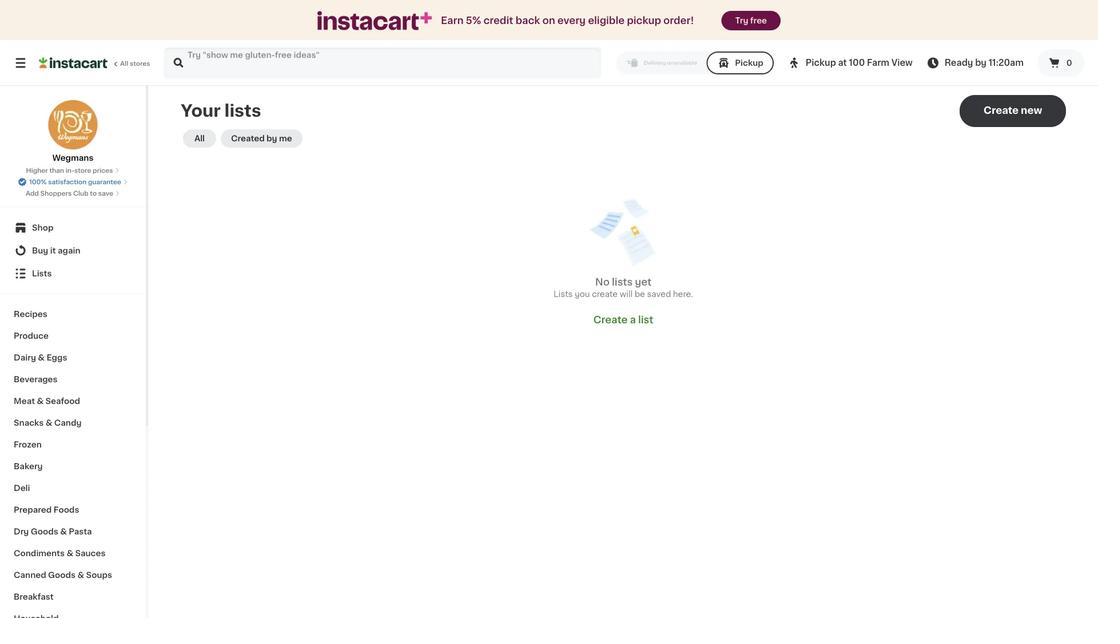 Task type: describe. For each thing, give the bounding box(es) containing it.
sauces
[[75, 549, 106, 557]]

create a list
[[594, 315, 654, 325]]

dry
[[14, 528, 29, 536]]

100
[[850, 59, 865, 67]]

by for created
[[267, 134, 277, 142]]

lists for no
[[612, 277, 633, 287]]

all button
[[183, 129, 216, 148]]

saved
[[647, 290, 671, 298]]

try free
[[736, 17, 767, 25]]

add shoppers club to save link
[[26, 189, 120, 198]]

created
[[231, 134, 265, 142]]

every
[[558, 16, 586, 25]]

& left soups
[[78, 571, 84, 579]]

buy it again link
[[7, 239, 139, 262]]

club
[[73, 190, 88, 197]]

again
[[58, 247, 80, 255]]

prepared foods
[[14, 506, 79, 514]]

prepared
[[14, 506, 52, 514]]

pickup at 100 farm view
[[806, 59, 913, 67]]

be
[[635, 290, 645, 298]]

foods
[[54, 506, 79, 514]]

lists for your
[[225, 103, 261, 119]]

dry goods & pasta link
[[7, 521, 139, 543]]

buy it again
[[32, 247, 80, 255]]

dairy
[[14, 354, 36, 362]]

prices
[[93, 167, 113, 174]]

pasta
[[69, 528, 92, 536]]

canned
[[14, 571, 46, 579]]

by for ready
[[976, 59, 987, 67]]

bakery
[[14, 462, 43, 470]]

lists link
[[7, 262, 139, 285]]

pickup at 100 farm view button
[[788, 47, 913, 79]]

me
[[279, 134, 292, 142]]

pickup
[[627, 16, 662, 25]]

create
[[592, 290, 618, 298]]

shop
[[32, 224, 53, 232]]

no
[[596, 277, 610, 287]]

all for all
[[195, 134, 205, 142]]

Search field
[[165, 48, 601, 78]]

instacart logo image
[[39, 56, 108, 70]]

in-
[[66, 167, 74, 174]]

order!
[[664, 16, 694, 25]]

breakfast link
[[7, 586, 139, 608]]

recipes link
[[7, 303, 139, 325]]

higher than in-store prices link
[[26, 166, 120, 175]]

it
[[50, 247, 56, 255]]

deli
[[14, 484, 30, 492]]

bakery link
[[7, 456, 139, 477]]

create new button
[[960, 95, 1067, 127]]

condiments
[[14, 549, 65, 557]]

earn
[[441, 16, 464, 25]]

store
[[74, 167, 91, 174]]

goods for canned
[[48, 571, 76, 579]]

seafood
[[46, 397, 80, 405]]

buy
[[32, 247, 48, 255]]

recipes
[[14, 310, 47, 318]]

you
[[575, 290, 590, 298]]

frozen
[[14, 441, 42, 449]]

frozen link
[[7, 434, 139, 456]]

0 horizontal spatial lists
[[32, 270, 52, 278]]

earn 5% credit back on every eligible pickup order!
[[441, 16, 694, 25]]

create new
[[984, 106, 1043, 115]]

try
[[736, 17, 749, 25]]

service type group
[[617, 52, 774, 74]]

0 button
[[1038, 49, 1085, 77]]

than
[[49, 167, 64, 174]]

& left pasta
[[60, 528, 67, 536]]

canned goods & soups
[[14, 571, 112, 579]]

meat
[[14, 397, 35, 405]]

condiments & sauces link
[[7, 543, 139, 564]]

your lists
[[181, 103, 261, 119]]

wegmans logo image
[[48, 100, 98, 150]]

meat & seafood link
[[7, 390, 139, 412]]

on
[[543, 16, 556, 25]]

your
[[181, 103, 221, 119]]

eggs
[[47, 354, 67, 362]]

pickup button
[[707, 52, 774, 74]]

& for meat
[[37, 397, 44, 405]]



Task type: vqa. For each thing, say whether or not it's contained in the screenshot.
Simply Lemonade, All Natural Non-Gmo
no



Task type: locate. For each thing, give the bounding box(es) containing it.
0
[[1067, 59, 1073, 67]]

produce
[[14, 332, 49, 340]]

goods inside canned goods & soups link
[[48, 571, 76, 579]]

snacks & candy
[[14, 419, 82, 427]]

0 horizontal spatial by
[[267, 134, 277, 142]]

all down your
[[195, 134, 205, 142]]

0 horizontal spatial all
[[120, 60, 128, 67]]

deli link
[[7, 477, 139, 499]]

1 vertical spatial lists
[[612, 277, 633, 287]]

all
[[120, 60, 128, 67], [195, 134, 205, 142]]

create a list link
[[594, 314, 654, 326]]

& left eggs
[[38, 354, 45, 362]]

beverages
[[14, 375, 58, 383]]

pickup down try free
[[736, 59, 764, 67]]

&
[[38, 354, 45, 362], [37, 397, 44, 405], [46, 419, 52, 427], [60, 528, 67, 536], [67, 549, 73, 557], [78, 571, 84, 579]]

lists inside no lists yet lists you create will be saved here.
[[612, 277, 633, 287]]

0 horizontal spatial lists
[[225, 103, 261, 119]]

wegmans
[[52, 154, 94, 162]]

credit
[[484, 16, 514, 25]]

by
[[976, 59, 987, 67], [267, 134, 277, 142]]

& for snacks
[[46, 419, 52, 427]]

a
[[630, 315, 636, 325]]

new
[[1022, 106, 1043, 115]]

& right meat
[[37, 397, 44, 405]]

5%
[[466, 16, 481, 25]]

create for create a list
[[594, 315, 628, 325]]

goods inside dry goods & pasta link
[[31, 528, 58, 536]]

pickup for pickup at 100 farm view
[[806, 59, 837, 67]]

0 vertical spatial goods
[[31, 528, 58, 536]]

by inside button
[[267, 134, 277, 142]]

1 vertical spatial create
[[594, 315, 628, 325]]

0 vertical spatial lists
[[225, 103, 261, 119]]

higher
[[26, 167, 48, 174]]

higher than in-store prices
[[26, 167, 113, 174]]

all inside button
[[195, 134, 205, 142]]

& for condiments
[[67, 549, 73, 557]]

at
[[839, 59, 847, 67]]

& left candy
[[46, 419, 52, 427]]

ready by 11:20am
[[945, 59, 1024, 67]]

view
[[892, 59, 913, 67]]

goods for dry
[[31, 528, 58, 536]]

lists
[[32, 270, 52, 278], [554, 290, 573, 298]]

to
[[90, 190, 97, 197]]

& for dairy
[[38, 354, 45, 362]]

condiments & sauces
[[14, 549, 106, 557]]

express icon image
[[318, 11, 432, 30]]

goods down condiments & sauces at bottom
[[48, 571, 76, 579]]

create left the new
[[984, 106, 1019, 115]]

shop link
[[7, 216, 139, 239]]

1 horizontal spatial all
[[195, 134, 205, 142]]

ready
[[945, 59, 974, 67]]

100% satisfaction guarantee button
[[18, 175, 128, 187]]

created by me button
[[221, 129, 303, 148]]

pickup left at
[[806, 59, 837, 67]]

create
[[984, 106, 1019, 115], [594, 315, 628, 325]]

produce link
[[7, 325, 139, 347]]

lists up will
[[612, 277, 633, 287]]

by left the me
[[267, 134, 277, 142]]

free
[[751, 17, 767, 25]]

0 horizontal spatial pickup
[[736, 59, 764, 67]]

all stores link
[[39, 47, 151, 79]]

breakfast
[[14, 593, 54, 601]]

goods
[[31, 528, 58, 536], [48, 571, 76, 579]]

& left the sauces
[[67, 549, 73, 557]]

eligible
[[588, 16, 625, 25]]

1 vertical spatial lists
[[554, 290, 573, 298]]

1 horizontal spatial lists
[[612, 277, 633, 287]]

pickup inside popup button
[[806, 59, 837, 67]]

by right ready at the right
[[976, 59, 987, 67]]

1 vertical spatial all
[[195, 134, 205, 142]]

pickup for pickup
[[736, 59, 764, 67]]

wegmans link
[[48, 100, 98, 164]]

0 vertical spatial lists
[[32, 270, 52, 278]]

1 horizontal spatial pickup
[[806, 59, 837, 67]]

save
[[98, 190, 113, 197]]

0 vertical spatial by
[[976, 59, 987, 67]]

all for all stores
[[120, 60, 128, 67]]

stores
[[130, 60, 150, 67]]

all stores
[[120, 60, 150, 67]]

1 horizontal spatial by
[[976, 59, 987, 67]]

None search field
[[164, 47, 602, 79]]

canned goods & soups link
[[7, 564, 139, 586]]

meat & seafood
[[14, 397, 80, 405]]

1 vertical spatial goods
[[48, 571, 76, 579]]

lists
[[225, 103, 261, 119], [612, 277, 633, 287]]

candy
[[54, 419, 82, 427]]

farm
[[868, 59, 890, 67]]

lists up created in the left top of the page
[[225, 103, 261, 119]]

back
[[516, 16, 540, 25]]

pickup inside button
[[736, 59, 764, 67]]

lists down buy
[[32, 270, 52, 278]]

shoppers
[[40, 190, 72, 197]]

ready by 11:20am link
[[927, 56, 1024, 70]]

1 horizontal spatial create
[[984, 106, 1019, 115]]

create inside button
[[984, 106, 1019, 115]]

add
[[26, 190, 39, 197]]

0 vertical spatial all
[[120, 60, 128, 67]]

all left 'stores'
[[120, 60, 128, 67]]

100% satisfaction guarantee
[[29, 179, 121, 185]]

pickup
[[806, 59, 837, 67], [736, 59, 764, 67]]

0 vertical spatial create
[[984, 106, 1019, 115]]

satisfaction
[[48, 179, 87, 185]]

create left a
[[594, 315, 628, 325]]

goods down prepared foods
[[31, 528, 58, 536]]

lists inside no lists yet lists you create will be saved here.
[[554, 290, 573, 298]]

snacks
[[14, 419, 44, 427]]

yet
[[635, 277, 652, 287]]

dairy & eggs link
[[7, 347, 139, 369]]

will
[[620, 290, 633, 298]]

1 horizontal spatial lists
[[554, 290, 573, 298]]

dairy & eggs
[[14, 354, 67, 362]]

no lists yet lists you create will be saved here.
[[554, 277, 694, 298]]

guarantee
[[88, 179, 121, 185]]

lists left you
[[554, 290, 573, 298]]

& inside "link"
[[38, 354, 45, 362]]

100%
[[29, 179, 47, 185]]

created by me
[[231, 134, 292, 142]]

1 vertical spatial by
[[267, 134, 277, 142]]

here.
[[673, 290, 694, 298]]

soups
[[86, 571, 112, 579]]

add shoppers club to save
[[26, 190, 113, 197]]

0 horizontal spatial create
[[594, 315, 628, 325]]

create for create new
[[984, 106, 1019, 115]]



